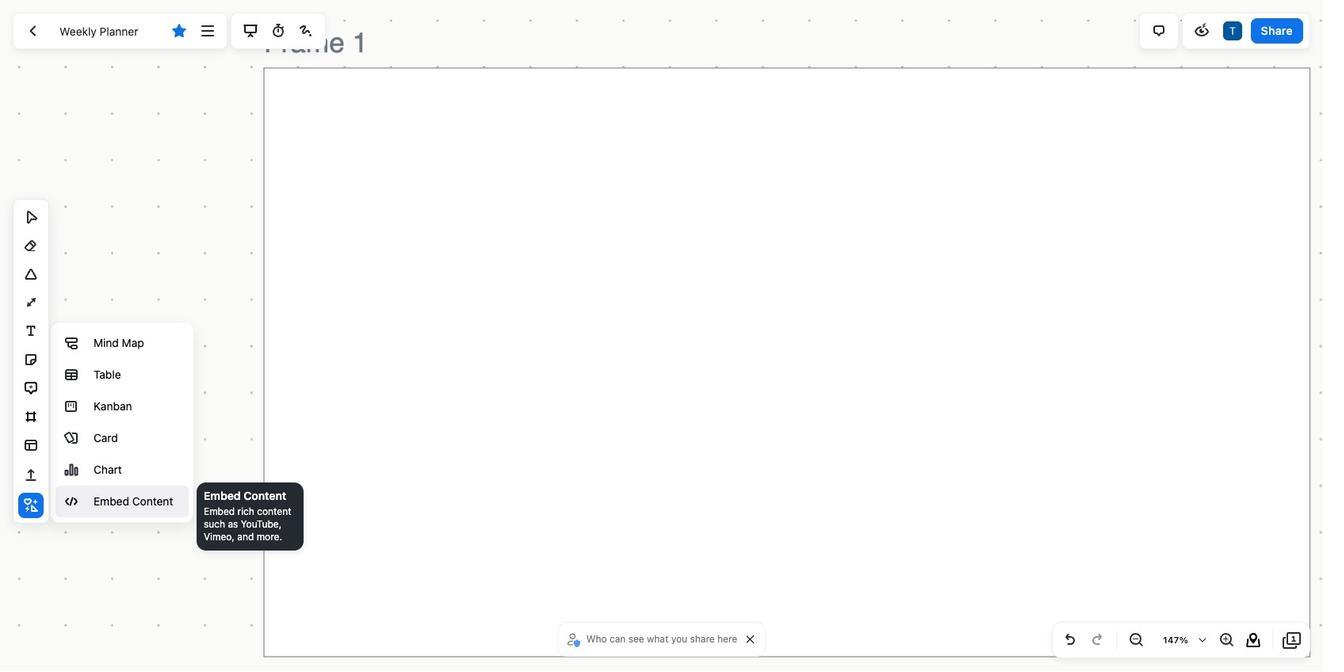 Task type: describe. For each thing, give the bounding box(es) containing it.
embed up the such on the left bottom of page
[[204, 506, 235, 518]]

share button
[[1251, 18, 1304, 44]]

embed for embed content
[[94, 495, 129, 508]]

147 %
[[1164, 635, 1189, 646]]

share
[[690, 634, 715, 646]]

present image
[[241, 21, 260, 40]]

kanban
[[94, 400, 132, 413]]

more.
[[257, 531, 282, 543]]

youtube,
[[241, 519, 282, 531]]

such
[[204, 519, 225, 531]]

zoom out image
[[1127, 631, 1146, 650]]

can
[[610, 634, 626, 646]]

who
[[587, 634, 607, 646]]

and
[[237, 531, 254, 543]]

mind map
[[94, 336, 144, 350]]

Document name text field
[[48, 18, 164, 44]]

table
[[94, 368, 121, 381]]

card
[[94, 431, 118, 445]]

who can see what you share here
[[587, 634, 738, 646]]

content for embed content embed rich content such as youtube, vimeo, and more.
[[244, 489, 287, 503]]

upload image
[[21, 466, 40, 485]]

unstar this whiteboard image
[[170, 21, 189, 40]]

undo image
[[1061, 631, 1080, 650]]

embed content tooltip
[[197, 483, 304, 551]]



Task type: locate. For each thing, give the bounding box(es) containing it.
embed up rich
[[204, 489, 241, 503]]

embed for embed content embed rich content such as youtube, vimeo, and more.
[[204, 489, 241, 503]]

mini map image
[[1244, 631, 1263, 650]]

content for embed content
[[132, 495, 173, 508]]

see
[[629, 634, 644, 646]]

embed content
[[94, 495, 173, 508]]

dashboard image
[[23, 21, 42, 40]]

comment panel image
[[1150, 21, 1169, 40]]

%
[[1180, 635, 1189, 646]]

0 horizontal spatial content
[[132, 495, 173, 508]]

here
[[718, 634, 738, 646]]

tooltip
[[50, 322, 195, 523]]

content
[[257, 506, 292, 518]]

content inside the "embed content embed rich content such as youtube, vimeo, and more."
[[244, 489, 287, 503]]

what
[[647, 634, 669, 646]]

who can see what you share here button
[[565, 628, 742, 652]]

embed
[[204, 489, 241, 503], [94, 495, 129, 508], [204, 506, 235, 518]]

vimeo,
[[204, 531, 235, 543]]

embed down chart
[[94, 495, 129, 508]]

rich
[[238, 506, 254, 518]]

tooltip containing mind map
[[50, 322, 195, 523]]

1 horizontal spatial content
[[244, 489, 287, 503]]

more tools image
[[21, 496, 40, 516]]

as
[[228, 519, 238, 531]]

chart
[[94, 463, 122, 477]]

templates image
[[21, 436, 40, 455]]

more options image
[[198, 21, 217, 40]]

you
[[672, 634, 688, 646]]

map
[[122, 336, 144, 350]]

all eyes on me image
[[1193, 21, 1212, 40]]

147
[[1164, 635, 1180, 646]]

laser image
[[297, 21, 316, 40]]

embed content embed rich content such as youtube, vimeo, and more.
[[204, 489, 292, 543]]

timer image
[[269, 21, 288, 40]]

zoom in image
[[1217, 631, 1236, 650]]

content
[[244, 489, 287, 503], [132, 495, 173, 508]]

pages image
[[1283, 631, 1302, 650]]

mind
[[94, 336, 119, 350]]

share
[[1262, 24, 1294, 37]]



Task type: vqa. For each thing, say whether or not it's contained in the screenshot.
Laser image
yes



